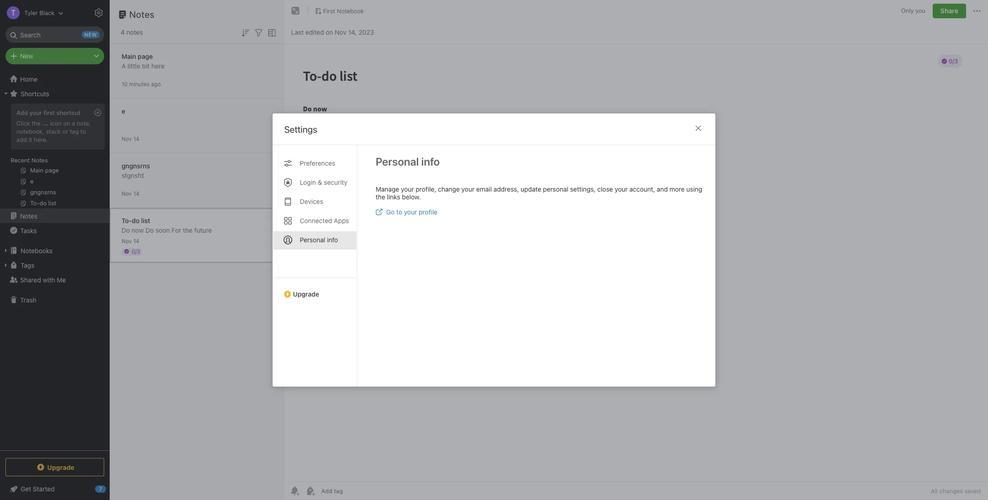 Task type: vqa. For each thing, say whether or not it's contained in the screenshot.
the
yes



Task type: describe. For each thing, give the bounding box(es) containing it.
to-
[[122, 217, 132, 225]]

your down below.
[[404, 208, 417, 216]]

add
[[16, 109, 28, 117]]

main page
[[122, 52, 153, 60]]

2 do from the left
[[145, 226, 154, 234]]

tasks button
[[0, 223, 109, 238]]

1 vertical spatial to
[[396, 208, 402, 216]]

profile,
[[416, 186, 436, 193]]

gngnsrns
[[122, 162, 150, 170]]

bit
[[142, 62, 150, 70]]

personal
[[543, 186, 568, 193]]

nov 14 for gngnsrns
[[122, 190, 139, 197]]

a little bit here
[[122, 62, 164, 70]]

manage your profile, change your email address, update personal settings, close your account, and more using the links below.
[[376, 186, 702, 201]]

account,
[[630, 186, 655, 193]]

recent notes
[[11, 157, 48, 164]]

with
[[43, 276, 55, 284]]

and
[[657, 186, 668, 193]]

more
[[670, 186, 685, 193]]

email
[[476, 186, 492, 193]]

&
[[318, 179, 322, 186]]

main
[[122, 52, 136, 60]]

share button
[[933, 4, 966, 18]]

notebooks
[[21, 247, 53, 255]]

close image
[[693, 123, 704, 134]]

go to your profile
[[386, 208, 437, 216]]

recent
[[11, 157, 30, 164]]

go
[[386, 208, 395, 216]]

connected apps
[[300, 217, 349, 225]]

soon
[[155, 226, 170, 234]]

home
[[20, 75, 38, 83]]

0 vertical spatial upgrade
[[293, 291, 319, 298]]

profile
[[419, 208, 437, 216]]

...
[[42, 120, 48, 127]]

3 14 from the top
[[133, 238, 139, 245]]

to inside icon on a note, notebook, stack or tag to add it here.
[[80, 128, 86, 135]]

1 vertical spatial upgrade button
[[5, 459, 104, 477]]

1 horizontal spatial info
[[421, 155, 440, 168]]

tag
[[70, 128, 79, 135]]

expand notebooks image
[[2, 247, 10, 255]]

future
[[194, 226, 212, 234]]

add
[[16, 136, 27, 143]]

last edited on nov 14, 2023
[[291, 28, 374, 36]]

0 vertical spatial personal info
[[376, 155, 440, 168]]

group inside tree
[[0, 101, 109, 213]]

notes inside note list element
[[129, 9, 155, 20]]

note,
[[77, 120, 91, 127]]

gngnsrns sfgnsfd
[[122, 162, 150, 179]]

changes
[[939, 488, 963, 495]]

tags
[[21, 262, 34, 269]]

notebooks link
[[0, 244, 109, 258]]

10 minutes ago
[[122, 81, 161, 88]]

0 horizontal spatial info
[[327, 236, 338, 244]]

4 notes
[[121, 28, 143, 36]]

your left email
[[461, 186, 474, 193]]

expand tags image
[[2, 262, 10, 269]]

your inside "group"
[[29, 109, 42, 117]]

click the ...
[[16, 120, 48, 127]]

a
[[122, 62, 126, 70]]

settings,
[[570, 186, 596, 193]]

trash link
[[0, 293, 109, 308]]

14,
[[348, 28, 357, 36]]

shared
[[20, 276, 41, 284]]

first
[[323, 7, 335, 14]]

on inside "note window" "element"
[[326, 28, 333, 36]]

or
[[62, 128, 68, 135]]

manage
[[376, 186, 399, 193]]

all changes saved
[[931, 488, 981, 495]]

close
[[597, 186, 613, 193]]

little
[[128, 62, 140, 70]]

page
[[138, 52, 153, 60]]

0 horizontal spatial personal
[[300, 236, 325, 244]]

last
[[291, 28, 304, 36]]

here.
[[34, 136, 48, 143]]

notebook,
[[16, 128, 44, 135]]

icon
[[50, 120, 62, 127]]

14 for e
[[133, 136, 139, 142]]

shared with me
[[20, 276, 66, 284]]

stack
[[46, 128, 61, 135]]

here
[[151, 62, 164, 70]]

only you
[[901, 7, 925, 14]]

shortcuts
[[21, 90, 49, 98]]

Note Editor text field
[[284, 44, 988, 482]]

3 nov 14 from the top
[[122, 238, 139, 245]]

change
[[438, 186, 460, 193]]

Search text field
[[12, 27, 98, 43]]

add your first shortcut
[[16, 109, 81, 117]]

nov down e
[[122, 136, 132, 142]]

tags button
[[0, 258, 109, 273]]



Task type: locate. For each thing, give the bounding box(es) containing it.
update
[[521, 186, 541, 193]]

1 vertical spatial 14
[[133, 190, 139, 197]]

0 vertical spatial info
[[421, 155, 440, 168]]

0 vertical spatial 14
[[133, 136, 139, 142]]

do
[[122, 226, 130, 234], [145, 226, 154, 234]]

list
[[141, 217, 150, 225]]

to-do list do now do soon for the future
[[122, 217, 212, 234]]

tasks
[[20, 227, 37, 235]]

nov 14 down sfgnsfd
[[122, 190, 139, 197]]

home link
[[0, 72, 110, 86]]

your right links
[[401, 186, 414, 193]]

saved
[[965, 488, 981, 495]]

to right go
[[396, 208, 402, 216]]

2 horizontal spatial the
[[376, 193, 385, 201]]

notebook
[[337, 7, 364, 14]]

nov 14 up 0/3
[[122, 238, 139, 245]]

apps
[[334, 217, 349, 225]]

login
[[300, 179, 316, 186]]

new
[[20, 52, 33, 60]]

personal info up profile,
[[376, 155, 440, 168]]

1 horizontal spatial personal
[[376, 155, 419, 168]]

2 vertical spatial the
[[183, 226, 193, 234]]

0 vertical spatial on
[[326, 28, 333, 36]]

nov
[[335, 28, 347, 36], [122, 136, 132, 142], [122, 190, 132, 197], [122, 238, 132, 245]]

info
[[421, 155, 440, 168], [327, 236, 338, 244]]

1 horizontal spatial do
[[145, 226, 154, 234]]

shared with me link
[[0, 273, 109, 287]]

devices
[[300, 198, 323, 206]]

1 nov 14 from the top
[[122, 136, 139, 142]]

notes inside "group"
[[31, 157, 48, 164]]

settings
[[284, 124, 317, 135]]

0 horizontal spatial upgrade
[[47, 464, 74, 472]]

your right close
[[615, 186, 628, 193]]

notes
[[129, 9, 155, 20], [31, 157, 48, 164], [20, 212, 38, 220]]

notes up notes
[[129, 9, 155, 20]]

1 do from the left
[[122, 226, 130, 234]]

on left a in the top of the page
[[63, 120, 70, 127]]

do
[[132, 217, 140, 225]]

you
[[915, 7, 925, 14]]

14 up 0/3
[[133, 238, 139, 245]]

using
[[686, 186, 702, 193]]

0 horizontal spatial the
[[32, 120, 41, 127]]

2 14 from the top
[[133, 190, 139, 197]]

1 vertical spatial personal
[[300, 236, 325, 244]]

notes link
[[0, 209, 109, 223]]

expand note image
[[290, 5, 301, 16]]

first notebook
[[323, 7, 364, 14]]

now
[[132, 226, 144, 234]]

links
[[387, 193, 400, 201]]

tab list
[[273, 145, 357, 387]]

go to your profile button
[[376, 208, 437, 216]]

first notebook button
[[312, 5, 367, 17]]

icon on a note, notebook, stack or tag to add it here.
[[16, 120, 91, 143]]

0 vertical spatial nov 14
[[122, 136, 139, 142]]

1 horizontal spatial upgrade
[[293, 291, 319, 298]]

1 vertical spatial on
[[63, 120, 70, 127]]

1 vertical spatial notes
[[31, 157, 48, 164]]

do down list
[[145, 226, 154, 234]]

upgrade
[[293, 291, 319, 298], [47, 464, 74, 472]]

your up 'click the ...'
[[29, 109, 42, 117]]

0 horizontal spatial upgrade button
[[5, 459, 104, 477]]

personal up manage
[[376, 155, 419, 168]]

2 vertical spatial 14
[[133, 238, 139, 245]]

on
[[326, 28, 333, 36], [63, 120, 70, 127]]

14 up gngnsrns
[[133, 136, 139, 142]]

the
[[32, 120, 41, 127], [376, 193, 385, 201], [183, 226, 193, 234]]

1 horizontal spatial upgrade button
[[273, 278, 357, 302]]

1 vertical spatial nov 14
[[122, 190, 139, 197]]

connected
[[300, 217, 332, 225]]

click
[[16, 120, 30, 127]]

nov down sfgnsfd
[[122, 190, 132, 197]]

1 14 from the top
[[133, 136, 139, 142]]

me
[[57, 276, 66, 284]]

1 horizontal spatial on
[[326, 28, 333, 36]]

the left the ...
[[32, 120, 41, 127]]

address,
[[494, 186, 519, 193]]

the inside "group"
[[32, 120, 41, 127]]

0 horizontal spatial do
[[122, 226, 130, 234]]

it
[[29, 136, 32, 143]]

login & security
[[300, 179, 347, 186]]

trash
[[20, 296, 36, 304]]

2 vertical spatial nov 14
[[122, 238, 139, 245]]

notes up tasks
[[20, 212, 38, 220]]

to
[[80, 128, 86, 135], [396, 208, 402, 216]]

personal down connected
[[300, 236, 325, 244]]

add tag image
[[305, 486, 316, 497]]

0/3
[[132, 248, 140, 255]]

1 horizontal spatial to
[[396, 208, 402, 216]]

0 vertical spatial the
[[32, 120, 41, 127]]

nov 14 up gngnsrns
[[122, 136, 139, 142]]

preferences
[[300, 160, 335, 167]]

2 nov 14 from the top
[[122, 190, 139, 197]]

4
[[121, 28, 125, 36]]

info up profile,
[[421, 155, 440, 168]]

notes right recent
[[31, 157, 48, 164]]

nov 14 for e
[[122, 136, 139, 142]]

edited
[[305, 28, 324, 36]]

tab list containing preferences
[[273, 145, 357, 387]]

group containing add your first shortcut
[[0, 101, 109, 213]]

1 vertical spatial the
[[376, 193, 385, 201]]

note list element
[[110, 0, 284, 501]]

personal info
[[376, 155, 440, 168], [300, 236, 338, 244]]

1 horizontal spatial personal info
[[376, 155, 440, 168]]

0 horizontal spatial to
[[80, 128, 86, 135]]

settings image
[[93, 7, 104, 18]]

group
[[0, 101, 109, 213]]

14 for gngnsrns
[[133, 190, 139, 197]]

security
[[324, 179, 347, 186]]

for
[[172, 226, 181, 234]]

ago
[[151, 81, 161, 88]]

first
[[44, 109, 55, 117]]

minutes
[[129, 81, 150, 88]]

1 vertical spatial personal info
[[300, 236, 338, 244]]

on inside icon on a note, notebook, stack or tag to add it here.
[[63, 120, 70, 127]]

to down note,
[[80, 128, 86, 135]]

tree containing home
[[0, 72, 110, 451]]

a
[[72, 120, 75, 127]]

the inside manage your profile, change your email address, update personal settings, close your account, and more using the links below.
[[376, 193, 385, 201]]

0 horizontal spatial on
[[63, 120, 70, 127]]

nov up 0/3
[[122, 238, 132, 245]]

tree
[[0, 72, 110, 451]]

on right "edited"
[[326, 28, 333, 36]]

notes
[[126, 28, 143, 36]]

do down to-
[[122, 226, 130, 234]]

14
[[133, 136, 139, 142], [133, 190, 139, 197], [133, 238, 139, 245]]

0 vertical spatial personal
[[376, 155, 419, 168]]

new button
[[5, 48, 104, 64]]

the inside to-do list do now do soon for the future
[[183, 226, 193, 234]]

None search field
[[12, 27, 98, 43]]

nov left 14,
[[335, 28, 347, 36]]

sfgnsfd
[[122, 172, 144, 179]]

personal info down connected
[[300, 236, 338, 244]]

e
[[122, 107, 125, 115]]

below.
[[402, 193, 421, 201]]

all
[[931, 488, 938, 495]]

add a reminder image
[[289, 486, 300, 497]]

1 vertical spatial upgrade
[[47, 464, 74, 472]]

2023
[[359, 28, 374, 36]]

info down connected apps
[[327, 236, 338, 244]]

share
[[941, 7, 958, 15]]

note window element
[[284, 0, 988, 501]]

14 down sfgnsfd
[[133, 190, 139, 197]]

0 vertical spatial upgrade button
[[273, 278, 357, 302]]

0 vertical spatial to
[[80, 128, 86, 135]]

0 horizontal spatial personal info
[[300, 236, 338, 244]]

shortcut
[[57, 109, 81, 117]]

nov inside "note window" "element"
[[335, 28, 347, 36]]

your
[[29, 109, 42, 117], [401, 186, 414, 193], [461, 186, 474, 193], [615, 186, 628, 193], [404, 208, 417, 216]]

1 vertical spatial info
[[327, 236, 338, 244]]

the right for
[[183, 226, 193, 234]]

0 vertical spatial notes
[[129, 9, 155, 20]]

only
[[901, 7, 914, 14]]

2 vertical spatial notes
[[20, 212, 38, 220]]

1 horizontal spatial the
[[183, 226, 193, 234]]

nov 14
[[122, 136, 139, 142], [122, 190, 139, 197], [122, 238, 139, 245]]

the left links
[[376, 193, 385, 201]]

shortcuts button
[[0, 86, 109, 101]]



